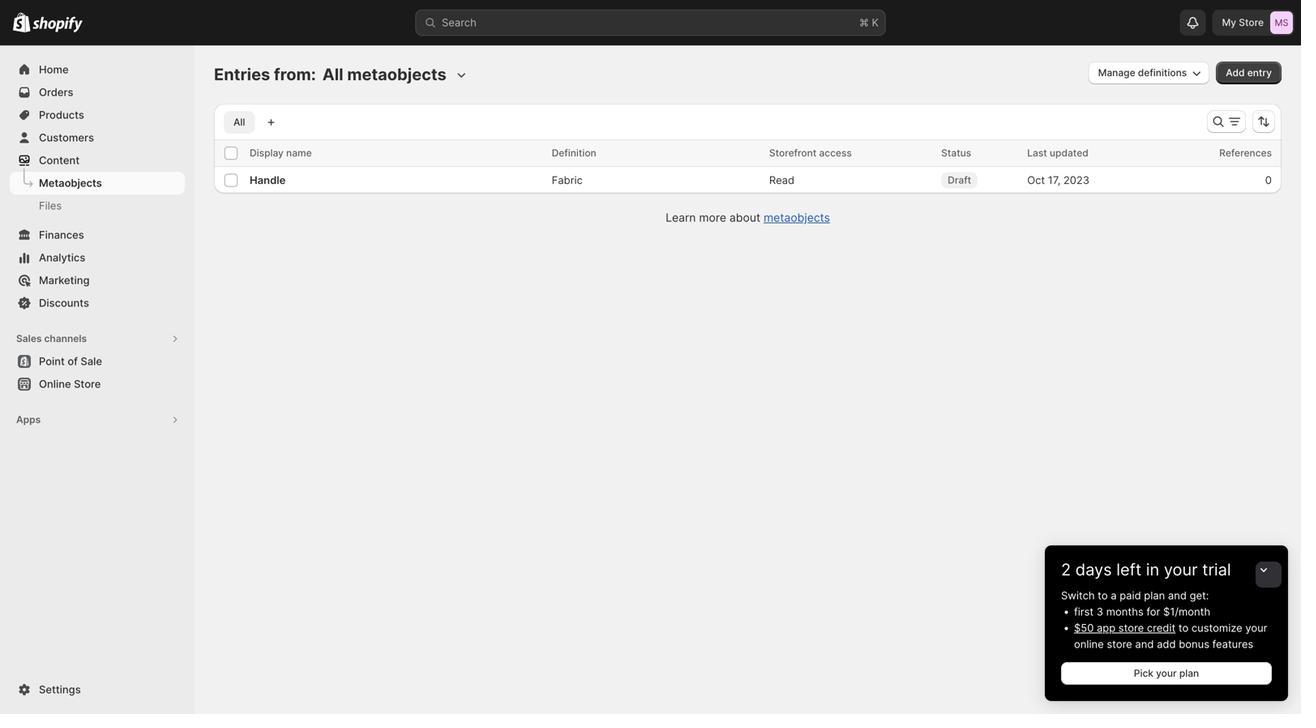 Task type: locate. For each thing, give the bounding box(es) containing it.
your inside dropdown button
[[1164, 560, 1198, 580]]

and for plan
[[1168, 590, 1187, 602]]

all for all
[[234, 116, 245, 128]]

2 days left in your trial button
[[1045, 546, 1288, 580]]

⌘ k
[[860, 16, 879, 29]]

2
[[1061, 560, 1071, 580]]

left
[[1117, 560, 1142, 580]]

name
[[286, 147, 312, 159]]

0
[[1265, 174, 1272, 186]]

1 vertical spatial plan
[[1180, 668, 1199, 680]]

pick your plan
[[1134, 668, 1199, 680]]

search
[[442, 16, 477, 29]]

and up $1/month
[[1168, 590, 1187, 602]]

days
[[1076, 560, 1112, 580]]

plan
[[1144, 590, 1165, 602], [1180, 668, 1199, 680]]

manage definitions
[[1098, 67, 1187, 79]]

sales channels
[[16, 333, 87, 345]]

finances link
[[10, 224, 185, 247]]

all inside button
[[234, 116, 245, 128]]

0 vertical spatial your
[[1164, 560, 1198, 580]]

1 horizontal spatial store
[[1239, 17, 1264, 28]]

1 vertical spatial metaobjects
[[764, 211, 830, 225]]

store
[[1239, 17, 1264, 28], [74, 378, 101, 390]]

k
[[872, 16, 879, 29]]

1 horizontal spatial all
[[323, 64, 343, 84]]

files link
[[10, 195, 185, 217]]

0 vertical spatial and
[[1168, 590, 1187, 602]]

and
[[1168, 590, 1187, 602], [1136, 638, 1154, 651]]

fabric
[[552, 174, 583, 186]]

plan up for
[[1144, 590, 1165, 602]]

content link
[[10, 149, 185, 172]]

display
[[250, 147, 284, 159]]

storefront
[[769, 147, 817, 159]]

app
[[1097, 622, 1116, 635]]

handle
[[250, 174, 286, 186]]

all metaobjects button
[[319, 62, 469, 88]]

0 vertical spatial all
[[323, 64, 343, 84]]

switch to a paid plan and get:
[[1061, 590, 1209, 602]]

bonus
[[1179, 638, 1210, 651]]

store inside button
[[74, 378, 101, 390]]

store down $50 app store credit link
[[1107, 638, 1133, 651]]

to customize your online store and add bonus features
[[1074, 622, 1268, 651]]

in
[[1146, 560, 1160, 580]]

$50
[[1074, 622, 1094, 635]]

to
[[1098, 590, 1108, 602], [1179, 622, 1189, 635]]

1 vertical spatial to
[[1179, 622, 1189, 635]]

all metaobjects
[[323, 64, 447, 84]]

plan inside 'link'
[[1180, 668, 1199, 680]]

home
[[39, 63, 69, 76]]

1 horizontal spatial metaobjects
[[764, 211, 830, 225]]

point of sale button
[[0, 350, 195, 373]]

0 vertical spatial metaobjects
[[347, 64, 447, 84]]

definition
[[552, 147, 597, 159]]

0 horizontal spatial to
[[1098, 590, 1108, 602]]

0 horizontal spatial and
[[1136, 638, 1154, 651]]

1 vertical spatial store
[[1107, 638, 1133, 651]]

1 horizontal spatial plan
[[1180, 668, 1199, 680]]

1 vertical spatial and
[[1136, 638, 1154, 651]]

features
[[1213, 638, 1254, 651]]

1 horizontal spatial to
[[1179, 622, 1189, 635]]

0 vertical spatial store
[[1239, 17, 1264, 28]]

store
[[1119, 622, 1144, 635], [1107, 638, 1133, 651]]

analytics
[[39, 251, 85, 264]]

entries from:
[[214, 64, 316, 84]]

$50 app store credit link
[[1074, 622, 1176, 635]]

0 horizontal spatial store
[[74, 378, 101, 390]]

entry
[[1248, 67, 1272, 79]]

1 vertical spatial your
[[1246, 622, 1268, 635]]

2 vertical spatial your
[[1156, 668, 1177, 680]]

store for my store
[[1239, 17, 1264, 28]]

and left add
[[1136, 638, 1154, 651]]

plan down the bonus
[[1180, 668, 1199, 680]]

customers link
[[10, 126, 185, 149]]

discounts link
[[10, 292, 185, 315]]

your up features
[[1246, 622, 1268, 635]]

all right from:
[[323, 64, 343, 84]]

to down $1/month
[[1179, 622, 1189, 635]]

0 horizontal spatial plan
[[1144, 590, 1165, 602]]

point of sale
[[39, 355, 102, 368]]

add entry
[[1226, 67, 1272, 79]]

months
[[1107, 606, 1144, 618]]

my store image
[[1271, 11, 1293, 34]]

analytics link
[[10, 247, 185, 269]]

0 vertical spatial to
[[1098, 590, 1108, 602]]

last updated
[[1028, 147, 1089, 159]]

store down months on the bottom right
[[1119, 622, 1144, 635]]

point of sale link
[[10, 350, 185, 373]]

$50 app store credit
[[1074, 622, 1176, 635]]

status
[[942, 147, 972, 159]]

your
[[1164, 560, 1198, 580], [1246, 622, 1268, 635], [1156, 668, 1177, 680]]

sale
[[81, 355, 102, 368]]

content
[[39, 154, 80, 167]]

products
[[39, 109, 84, 121]]

0 horizontal spatial metaobjects
[[347, 64, 447, 84]]

2 days left in your trial element
[[1045, 588, 1288, 701]]

store right my
[[1239, 17, 1264, 28]]

to left a
[[1098, 590, 1108, 602]]

and inside to customize your online store and add bonus features
[[1136, 638, 1154, 651]]

0 horizontal spatial all
[[234, 116, 245, 128]]

your inside to customize your online store and add bonus features
[[1246, 622, 1268, 635]]

1 horizontal spatial and
[[1168, 590, 1187, 602]]

your right 'in'
[[1164, 560, 1198, 580]]

your right "pick"
[[1156, 668, 1177, 680]]

1 vertical spatial all
[[234, 116, 245, 128]]

store down sale
[[74, 378, 101, 390]]

sales
[[16, 333, 42, 345]]

all down entries
[[234, 116, 245, 128]]

all inside dropdown button
[[323, 64, 343, 84]]

1 vertical spatial store
[[74, 378, 101, 390]]



Task type: vqa. For each thing, say whether or not it's contained in the screenshot.
and inside TO CUSTOMIZE YOUR ONLINE STORE AND ADD BONUS FEATURES
yes



Task type: describe. For each thing, give the bounding box(es) containing it.
display name
[[250, 147, 312, 159]]

references
[[1220, 147, 1272, 159]]

my store
[[1222, 17, 1264, 28]]

pick your plan link
[[1061, 662, 1272, 685]]

products link
[[10, 104, 185, 126]]

learn
[[666, 211, 696, 225]]

access
[[819, 147, 852, 159]]

pick
[[1134, 668, 1154, 680]]

apps
[[16, 414, 41, 426]]

settings
[[39, 684, 81, 696]]

orders link
[[10, 81, 185, 104]]

manage
[[1098, 67, 1136, 79]]

switch
[[1061, 590, 1095, 602]]

read
[[769, 174, 795, 186]]

marketing
[[39, 274, 90, 287]]

2 days left in your trial
[[1061, 560, 1231, 580]]

channels
[[44, 333, 87, 345]]

customers
[[39, 131, 94, 144]]

your inside 'link'
[[1156, 668, 1177, 680]]

discounts
[[39, 297, 89, 309]]

definitions
[[1138, 67, 1187, 79]]

about
[[730, 211, 761, 225]]

paid
[[1120, 590, 1141, 602]]

3
[[1097, 606, 1104, 618]]

⌘
[[860, 16, 869, 29]]

oct 17, 2023
[[1028, 174, 1090, 186]]

metaobjects
[[39, 177, 102, 189]]

add
[[1157, 638, 1176, 651]]

to inside to customize your online store and add bonus features
[[1179, 622, 1189, 635]]

metaobjects inside dropdown button
[[347, 64, 447, 84]]

finances
[[39, 229, 84, 241]]

a
[[1111, 590, 1117, 602]]

apps button
[[10, 409, 185, 431]]

learn more about metaobjects
[[666, 211, 830, 225]]

first
[[1074, 606, 1094, 618]]

home link
[[10, 58, 185, 81]]

manage definitions button
[[1089, 62, 1210, 84]]

2023
[[1064, 174, 1090, 186]]

online store link
[[10, 373, 185, 396]]

entries
[[214, 64, 270, 84]]

from:
[[274, 64, 316, 84]]

all for all metaobjects
[[323, 64, 343, 84]]

metaobjects link
[[10, 172, 185, 195]]

add
[[1226, 67, 1245, 79]]

updated
[[1050, 147, 1089, 159]]

and for store
[[1136, 638, 1154, 651]]

my
[[1222, 17, 1237, 28]]

online
[[1074, 638, 1104, 651]]

first 3 months for $1/month
[[1074, 606, 1211, 618]]

of
[[68, 355, 78, 368]]

0 vertical spatial plan
[[1144, 590, 1165, 602]]

draft
[[948, 174, 972, 186]]

oct
[[1028, 174, 1045, 186]]

more
[[699, 211, 727, 225]]

17,
[[1048, 174, 1061, 186]]

trial
[[1203, 560, 1231, 580]]

get:
[[1190, 590, 1209, 602]]

customize
[[1192, 622, 1243, 635]]

all button
[[224, 111, 255, 134]]

store inside to customize your online store and add bonus features
[[1107, 638, 1133, 651]]

orders
[[39, 86, 73, 99]]

shopify image
[[33, 17, 83, 33]]

0 vertical spatial store
[[1119, 622, 1144, 635]]

marketing link
[[10, 269, 185, 292]]

sales channels button
[[10, 328, 185, 350]]

store for online store
[[74, 378, 101, 390]]

shopify image
[[13, 13, 30, 32]]

online
[[39, 378, 71, 390]]

online store
[[39, 378, 101, 390]]

credit
[[1147, 622, 1176, 635]]

point
[[39, 355, 65, 368]]

metaobjects link
[[764, 211, 830, 225]]

settings link
[[10, 679, 185, 701]]

files
[[39, 199, 62, 212]]

$1/month
[[1164, 606, 1211, 618]]



